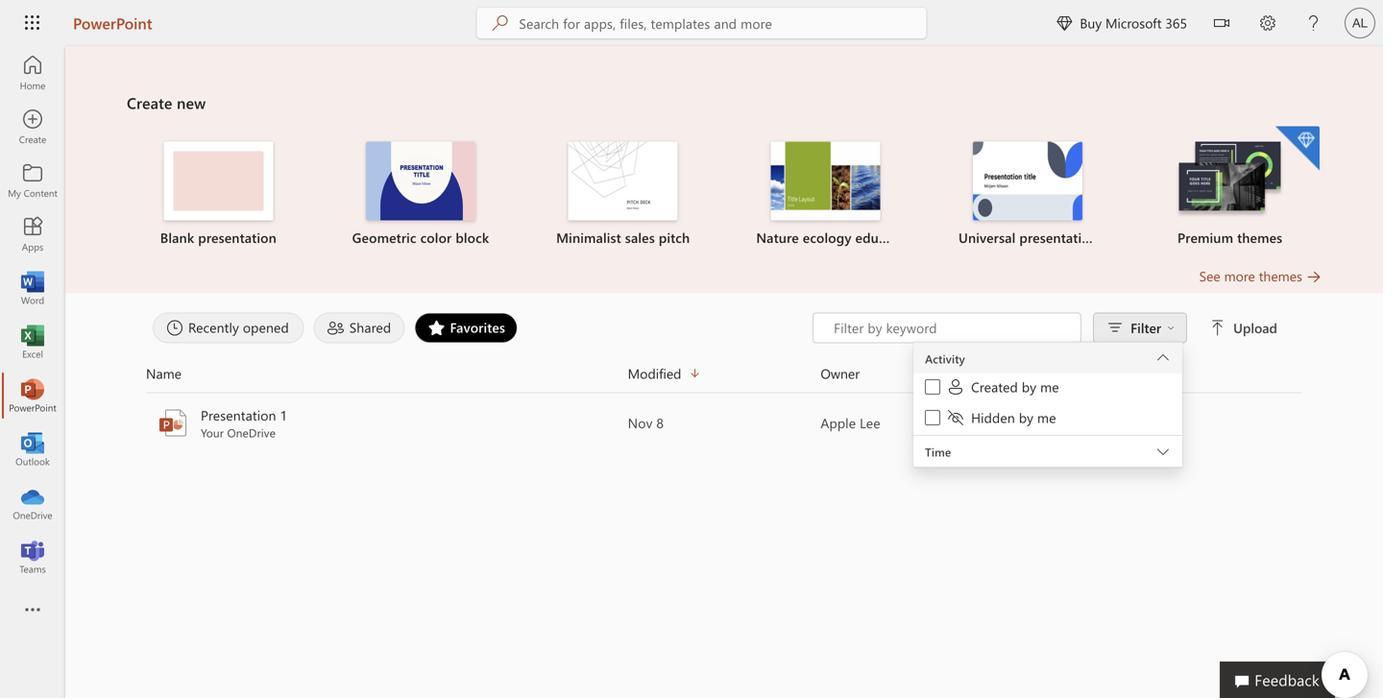 Task type: vqa. For each thing, say whether or not it's contained in the screenshot.
block on the top left
yes



Task type: locate. For each thing, give the bounding box(es) containing it.
row inside create new main content
[[146, 363, 1303, 393]]

view more apps image
[[23, 601, 42, 621]]

powerpoint image
[[23, 386, 42, 405], [158, 408, 188, 439]]

1 vertical spatial powerpoint image
[[158, 408, 188, 439]]

hidden by me checkbox item
[[914, 404, 1183, 435]]

shared
[[349, 318, 391, 336]]

onedrive image
[[23, 494, 42, 513]]

navigation
[[0, 46, 65, 584]]

by inside "hidden by me" element
[[1019, 409, 1034, 427]]


[[1057, 15, 1072, 31]]

0 vertical spatial by
[[1022, 378, 1037, 396]]

universal presentation
[[959, 229, 1098, 246]]

buy
[[1080, 14, 1102, 32]]

by up hidden by me
[[1022, 378, 1037, 396]]

row
[[146, 363, 1303, 393]]


[[1214, 15, 1230, 31]]

1 vertical spatial me
[[1038, 409, 1056, 427]]

universal presentation image
[[973, 142, 1083, 220]]

powerpoint image down excel icon
[[23, 386, 42, 405]]

1 horizontal spatial presentation
[[1020, 229, 1098, 246]]

geometric color block image
[[366, 142, 476, 220]]

hidden
[[971, 409, 1015, 427]]

sales
[[625, 229, 655, 246]]

0 horizontal spatial presentation
[[198, 229, 277, 246]]

by
[[1022, 378, 1037, 396], [1019, 409, 1034, 427]]

premium
[[1178, 229, 1234, 246]]

see more themes button
[[1200, 267, 1322, 286]]

nov 8
[[628, 414, 664, 432]]

1 horizontal spatial powerpoint image
[[158, 408, 188, 439]]

0 vertical spatial powerpoint image
[[23, 386, 42, 405]]

name button
[[146, 363, 628, 385]]

0 vertical spatial themes
[[1237, 229, 1283, 246]]

apple
[[821, 414, 856, 432]]

themes right the more on the top of page
[[1259, 267, 1303, 285]]

0 vertical spatial me
[[1040, 378, 1059, 396]]

recently opened element
[[153, 313, 304, 343]]

al button
[[1337, 0, 1383, 46]]

more
[[1224, 267, 1255, 285]]

by for hidden
[[1019, 409, 1034, 427]]

me for created by me
[[1040, 378, 1059, 396]]

powerpoint image inside name presentation 1 cell
[[158, 408, 188, 439]]

favorites element
[[414, 313, 518, 343]]

presentation
[[198, 229, 277, 246], [1020, 229, 1098, 246]]

0 horizontal spatial activity
[[925, 351, 965, 366]]

2 presentation from the left
[[1020, 229, 1098, 246]]

create image
[[23, 117, 42, 136]]

created by me
[[971, 378, 1059, 396]]

upload
[[1234, 319, 1278, 337]]

activity
[[925, 351, 965, 366], [1013, 365, 1058, 382]]

hidden by me element
[[946, 408, 1056, 427]]

list containing blank presentation
[[127, 124, 1322, 267]]

presentation down universal presentation image
[[1020, 229, 1098, 246]]

recently
[[188, 318, 239, 336]]

me up hidden by me checkbox item
[[1040, 378, 1059, 396]]

created by me checkbox item
[[914, 374, 1183, 404]]

presentation for blank presentation
[[198, 229, 277, 246]]

0 horizontal spatial powerpoint image
[[23, 386, 42, 405]]

powerpoint image left your
[[158, 408, 188, 439]]

by down created by me
[[1019, 409, 1034, 427]]

1 vertical spatial themes
[[1259, 267, 1303, 285]]

1 vertical spatial by
[[1019, 409, 1034, 427]]

tab list containing recently opened
[[148, 313, 813, 343]]

themes inside button
[[1259, 267, 1303, 285]]

block
[[456, 229, 489, 246]]

themes up see more themes button
[[1237, 229, 1283, 246]]

list
[[127, 124, 1322, 267]]

created
[[971, 378, 1018, 396]]

by inside created by me element
[[1022, 378, 1037, 396]]

apps image
[[23, 225, 42, 244]]

 buy microsoft 365
[[1057, 14, 1187, 32]]

Search box. Suggestions appear as you type. search field
[[519, 8, 926, 38]]

None search field
[[477, 8, 926, 38]]

none search field inside powerpoint banner
[[477, 8, 926, 38]]

1 presentation from the left
[[198, 229, 277, 246]]

menu
[[914, 342, 1183, 343], [914, 343, 1183, 436], [914, 374, 1183, 435]]

pitch
[[659, 229, 690, 246]]

blank presentation element
[[129, 142, 308, 247]]

themes
[[1237, 229, 1283, 246], [1259, 267, 1303, 285]]

recently opened tab
[[148, 313, 309, 343]]

activity inside column header
[[1013, 365, 1058, 382]]

see more themes
[[1200, 267, 1303, 285]]

filter
[[1131, 319, 1162, 337]]

presentation 1 your onedrive
[[201, 406, 287, 440]]

powerpoint banner
[[0, 0, 1383, 49]]

name
[[146, 365, 182, 382]]

row containing name
[[146, 363, 1303, 393]]

geometric
[[352, 229, 417, 246]]

universal
[[959, 229, 1016, 246]]

me
[[1040, 378, 1059, 396], [1038, 409, 1056, 427]]

3 menu from the top
[[914, 374, 1183, 435]]

teams image
[[23, 548, 42, 567]]

Filter by keyword text field
[[832, 318, 1071, 338]]

premium templates diamond image
[[1276, 126, 1320, 171]]

presentation
[[201, 406, 276, 424]]

minimalist sales pitch
[[556, 229, 690, 246]]

create new
[[127, 92, 206, 113]]

nov
[[628, 414, 653, 432]]

1 horizontal spatial activity
[[1013, 365, 1058, 382]]

microsoft
[[1106, 14, 1162, 32]]

premium themes element
[[1141, 126, 1320, 247]]

me for hidden by me
[[1038, 409, 1056, 427]]

tab list
[[148, 313, 813, 343]]

me down created by me checkbox item
[[1038, 409, 1056, 427]]

minimalist sales pitch image
[[568, 142, 678, 220]]

 button
[[1199, 0, 1245, 49]]

presentation inside blank presentation element
[[198, 229, 277, 246]]

onedrive
[[227, 425, 276, 440]]

nature ecology education photo presentation image
[[771, 142, 880, 220]]

powerpoint
[[73, 12, 152, 33]]

color
[[420, 229, 452, 246]]

presentation right blank at the top of the page
[[198, 229, 277, 246]]

presentation inside universal presentation element
[[1020, 229, 1098, 246]]

created by me element
[[946, 378, 1059, 397]]



Task type: describe. For each thing, give the bounding box(es) containing it.
apple lee
[[821, 414, 881, 432]]

1 menu from the top
[[914, 342, 1183, 343]]

see
[[1200, 267, 1221, 285]]

lee
[[860, 414, 881, 432]]

excel image
[[23, 332, 42, 352]]

displaying 1 out of 8 files. status
[[813, 313, 1282, 472]]

outlook image
[[23, 440, 42, 459]]

activity inside displaying 1 out of 8 files. status
[[925, 351, 965, 366]]

premium themes
[[1178, 229, 1283, 246]]

shared tab
[[309, 313, 410, 343]]

activity, column 4 of 4 column header
[[1013, 363, 1303, 385]]

your
[[201, 425, 224, 440]]

modified button
[[628, 363, 821, 385]]

al
[[1353, 15, 1368, 30]]

create
[[127, 92, 172, 113]]

minimalist sales pitch element
[[533, 142, 713, 247]]

minimalist
[[556, 229, 621, 246]]

home image
[[23, 63, 42, 83]]

 upload
[[1211, 319, 1278, 337]]

time
[[925, 444, 951, 460]]

favorites
[[450, 318, 505, 336]]

recently opened
[[188, 318, 289, 336]]


[[1211, 320, 1226, 336]]

tab list inside create new main content
[[148, 313, 813, 343]]

8
[[656, 414, 664, 432]]

365
[[1166, 14, 1187, 32]]

owner
[[821, 365, 860, 382]]

word image
[[23, 279, 42, 298]]

geometric color block element
[[331, 142, 510, 247]]

filter 
[[1131, 319, 1175, 337]]

1
[[280, 406, 287, 424]]

shared element
[[314, 313, 405, 343]]

2 menu from the top
[[914, 343, 1183, 436]]

geometric color block
[[352, 229, 489, 246]]

blank
[[160, 229, 194, 246]]

create new main content
[[65, 46, 1383, 472]]

new
[[177, 92, 206, 113]]

opened
[[243, 318, 289, 336]]

owner button
[[821, 363, 1013, 385]]

feedback
[[1255, 670, 1320, 690]]

presentation for universal presentation
[[1020, 229, 1098, 246]]

premium themes image
[[1176, 142, 1285, 219]]

my content image
[[23, 171, 42, 190]]

by for created
[[1022, 378, 1037, 396]]


[[1167, 324, 1175, 332]]

blank presentation
[[160, 229, 277, 246]]

favorites tab
[[410, 313, 523, 343]]

list inside create new main content
[[127, 124, 1322, 267]]

universal presentation element
[[938, 142, 1118, 247]]

modified
[[628, 365, 682, 382]]

nature ecology education photo presentation element
[[736, 142, 915, 247]]

feedback button
[[1220, 662, 1335, 698]]

name presentation 1 cell
[[146, 406, 628, 440]]

hidden by me
[[971, 409, 1056, 427]]



